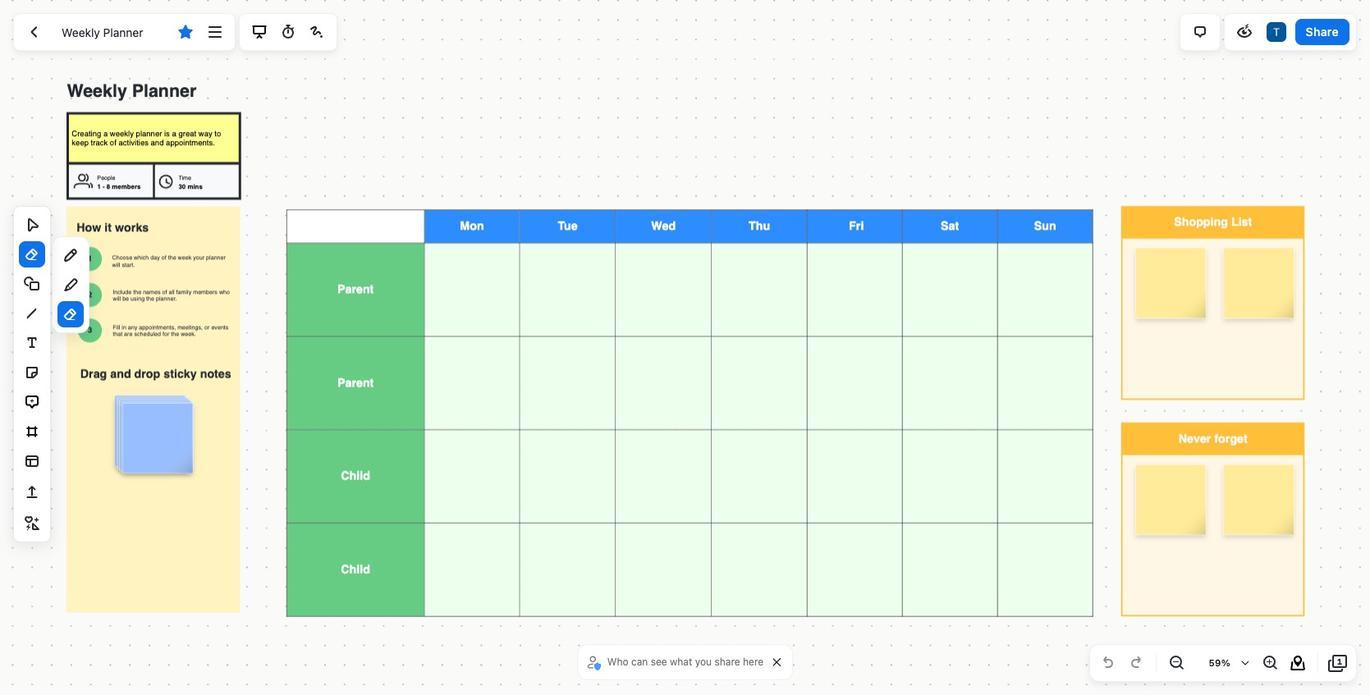 Task type: describe. For each thing, give the bounding box(es) containing it.
highlighter image
[[61, 275, 80, 295]]

share
[[1306, 24, 1339, 38]]

all eyes on me image
[[1235, 22, 1255, 42]]

zoom in image
[[1261, 654, 1280, 673]]

more options image
[[205, 22, 225, 42]]

can
[[631, 656, 648, 668]]

pen image
[[61, 246, 80, 265]]

timer image
[[278, 22, 298, 42]]

who
[[608, 656, 629, 668]]

59 %
[[1209, 658, 1231, 668]]

59
[[1209, 658, 1222, 668]]

Document name text field
[[49, 19, 170, 45]]

share button
[[1296, 19, 1350, 45]]

present image
[[249, 22, 269, 42]]

who can see what you share here
[[608, 656, 764, 668]]

share
[[715, 656, 740, 668]]



Task type: locate. For each thing, give the bounding box(es) containing it.
who can see what you share here button
[[585, 650, 768, 675]]

tooltip
[[52, 237, 90, 333]]

upload image
[[22, 483, 42, 503]]

here
[[743, 656, 764, 668]]

laser image
[[307, 22, 327, 42]]

what
[[670, 656, 693, 668]]

unstar this whiteboard image
[[176, 22, 196, 42]]

pages image
[[1329, 654, 1348, 673]]

dashboard image
[[24, 22, 44, 42]]

you
[[695, 656, 712, 668]]

see
[[651, 656, 667, 668]]

zoom out image
[[1167, 654, 1187, 673]]

%
[[1222, 658, 1231, 668]]

more tools image
[[22, 514, 42, 534]]

mini map image
[[1289, 654, 1308, 673]]

templates image
[[22, 452, 42, 471]]

comment panel image
[[1191, 22, 1210, 42]]



Task type: vqa. For each thing, say whether or not it's contained in the screenshot.
the Templates image
yes



